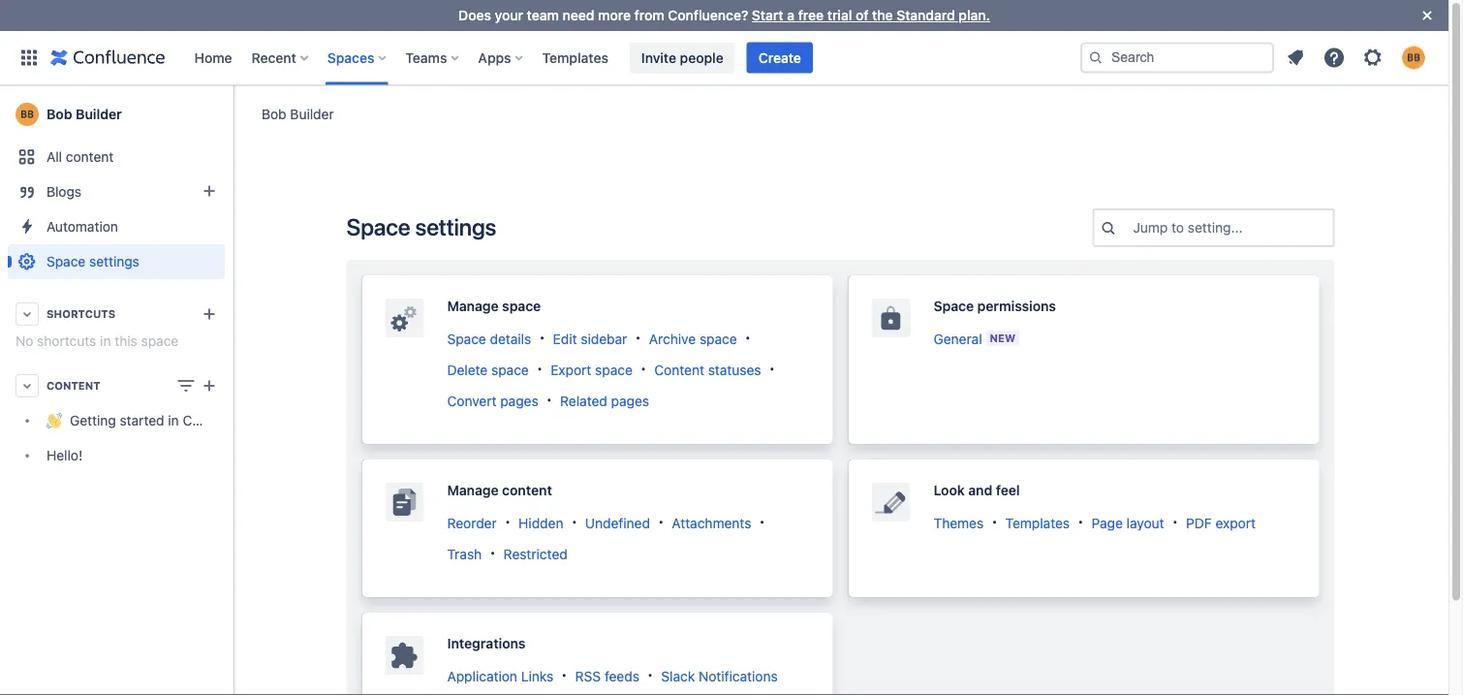 Task type: locate. For each thing, give the bounding box(es) containing it.
apps
[[478, 49, 511, 65]]

automation link
[[8, 209, 225, 244]]

2 manage from the top
[[447, 482, 499, 498]]

settings down automation link
[[89, 254, 139, 270]]

need
[[563, 7, 595, 23]]

blogs
[[47, 184, 82, 200]]

1 horizontal spatial space settings
[[347, 213, 497, 240]]

1 horizontal spatial pages
[[611, 392, 650, 408]]

settings
[[415, 213, 497, 240], [89, 254, 139, 270]]

shortcuts
[[37, 333, 96, 349]]

in left this
[[100, 333, 111, 349]]

banner containing home
[[0, 31, 1449, 85]]

Search field
[[1081, 42, 1275, 73]]

trash link
[[447, 546, 482, 562]]

1 horizontal spatial content
[[655, 361, 705, 377]]

1 horizontal spatial builder
[[290, 106, 334, 122]]

space
[[502, 298, 541, 314], [700, 330, 737, 346], [141, 333, 179, 349], [492, 361, 529, 377], [595, 361, 633, 377]]

standard
[[897, 7, 956, 23]]

content up hidden
[[502, 482, 552, 498]]

export space
[[551, 361, 633, 377]]

attachments
[[672, 515, 752, 531]]

settings inside the "space" "element"
[[89, 254, 139, 270]]

convert pages
[[447, 392, 539, 408]]

add shortcut image
[[198, 302, 221, 326]]

space down details
[[492, 361, 529, 377]]

bob builder inside the "space" "element"
[[47, 106, 122, 122]]

1 vertical spatial settings
[[89, 254, 139, 270]]

page layout link
[[1092, 515, 1165, 531]]

1 horizontal spatial content
[[502, 482, 552, 498]]

space
[[347, 213, 411, 240], [47, 254, 86, 270], [934, 298, 974, 314], [447, 330, 486, 346]]

space up "content statuses" link
[[700, 330, 737, 346]]

content right the all
[[66, 149, 114, 165]]

spaces
[[328, 49, 375, 65]]

archive space link
[[649, 330, 737, 346]]

the
[[873, 7, 894, 23]]

0 horizontal spatial content
[[66, 149, 114, 165]]

new
[[990, 332, 1016, 345]]

1 vertical spatial templates link
[[1006, 515, 1070, 531]]

pages down "delete space"
[[501, 392, 539, 408]]

1 vertical spatial content
[[47, 380, 100, 392]]

this
[[115, 333, 137, 349]]

space permissions
[[934, 298, 1057, 314]]

builder inside the "space" "element"
[[76, 106, 122, 122]]

details
[[490, 330, 532, 346]]

space up details
[[502, 298, 541, 314]]

0 horizontal spatial bob
[[47, 106, 72, 122]]

edit sidebar link
[[553, 330, 628, 346]]

bob builder link
[[8, 95, 225, 134], [262, 104, 334, 124]]

all content link
[[8, 140, 225, 175]]

templates link down need
[[537, 42, 615, 73]]

1 vertical spatial manage
[[447, 482, 499, 498]]

general link
[[934, 330, 983, 346]]

rss feeds
[[576, 668, 640, 684]]

0 horizontal spatial templates
[[543, 49, 609, 65]]

bob builder up all content
[[47, 106, 122, 122]]

look
[[934, 482, 965, 498]]

0 horizontal spatial in
[[100, 333, 111, 349]]

all content
[[47, 149, 114, 165]]

1 vertical spatial space settings
[[47, 254, 139, 270]]

space details link
[[447, 330, 532, 346]]

1 horizontal spatial bob builder
[[262, 106, 334, 122]]

a
[[788, 7, 795, 23]]

1 bob builder from the left
[[262, 106, 334, 122]]

content inside dropdown button
[[47, 380, 100, 392]]

page layout
[[1092, 515, 1165, 531]]

rss
[[576, 668, 601, 684]]

1 bob from the left
[[262, 106, 287, 122]]

space for delete space
[[492, 361, 529, 377]]

space for export space
[[595, 361, 633, 377]]

2 builder from the left
[[76, 106, 122, 122]]

in for shortcuts
[[100, 333, 111, 349]]

getting started in confluence link
[[8, 403, 254, 438]]

bob up the all
[[47, 106, 72, 122]]

space up related pages link
[[595, 361, 633, 377]]

bob builder down recent dropdown button
[[262, 106, 334, 122]]

related
[[561, 392, 608, 408]]

recent
[[252, 49, 297, 65]]

templates down feel
[[1006, 515, 1070, 531]]

0 vertical spatial space settings
[[347, 213, 497, 240]]

automation
[[47, 219, 118, 235]]

1 vertical spatial templates
[[1006, 515, 1070, 531]]

bob builder link up all content link
[[8, 95, 225, 134]]

in inside getting started in confluence link
[[168, 412, 179, 428]]

pages for related pages
[[611, 392, 650, 408]]

delete space
[[447, 361, 529, 377]]

look and feel
[[934, 482, 1021, 498]]

delete
[[447, 361, 488, 377]]

jump to setting...
[[1134, 220, 1243, 236]]

content up getting
[[47, 380, 100, 392]]

1 horizontal spatial settings
[[415, 213, 497, 240]]

0 vertical spatial content
[[66, 149, 114, 165]]

1 vertical spatial in
[[168, 412, 179, 428]]

content down archive
[[655, 361, 705, 377]]

getting started in confluence
[[70, 412, 254, 428]]

sidebar
[[581, 330, 628, 346]]

1 horizontal spatial in
[[168, 412, 179, 428]]

1 vertical spatial content
[[502, 482, 552, 498]]

no shortcuts in this space
[[16, 333, 179, 349]]

bob builder
[[262, 106, 334, 122], [47, 106, 122, 122]]

manage up reorder
[[447, 482, 499, 498]]

templates down need
[[543, 49, 609, 65]]

pages right related
[[611, 392, 650, 408]]

content inside the "space" "element"
[[66, 149, 114, 165]]

manage
[[447, 298, 499, 314], [447, 482, 499, 498]]

content statuses link
[[655, 361, 762, 377]]

0 horizontal spatial bob builder
[[47, 106, 122, 122]]

page
[[1092, 515, 1124, 531]]

settings up manage space
[[415, 213, 497, 240]]

space settings link
[[8, 244, 225, 279]]

notification icon image
[[1285, 46, 1308, 69]]

application links
[[447, 668, 554, 684]]

builder down recent dropdown button
[[290, 106, 334, 122]]

people
[[680, 49, 724, 65]]

1 pages from the left
[[501, 392, 539, 408]]

0 horizontal spatial builder
[[76, 106, 122, 122]]

confluence image
[[50, 46, 165, 69], [50, 46, 165, 69]]

invite
[[642, 49, 677, 65]]

tree containing getting started in confluence
[[8, 403, 254, 473]]

builder up all content link
[[76, 106, 122, 122]]

content for manage content
[[502, 482, 552, 498]]

confluence
[[183, 412, 254, 428]]

1 horizontal spatial bob builder link
[[262, 104, 334, 124]]

restricted link
[[504, 546, 568, 562]]

banner
[[0, 31, 1449, 85]]

edit
[[553, 330, 577, 346]]

all
[[47, 149, 62, 165]]

2 pages from the left
[[611, 392, 650, 408]]

recent button
[[246, 42, 316, 73]]

templates
[[543, 49, 609, 65], [1006, 515, 1070, 531]]

0 vertical spatial templates
[[543, 49, 609, 65]]

2 bob from the left
[[47, 106, 72, 122]]

tree
[[8, 403, 254, 473]]

bob builder link down recent dropdown button
[[262, 104, 334, 124]]

1 manage from the top
[[447, 298, 499, 314]]

manage for manage content
[[447, 482, 499, 498]]

0 vertical spatial settings
[[415, 213, 497, 240]]

space details
[[447, 330, 532, 346]]

space right this
[[141, 333, 179, 349]]

0 horizontal spatial bob builder link
[[8, 95, 225, 134]]

0 vertical spatial in
[[100, 333, 111, 349]]

pdf
[[1187, 515, 1213, 531]]

general new
[[934, 330, 1016, 346]]

your profile and preferences image
[[1403, 46, 1426, 69]]

search image
[[1089, 50, 1104, 65]]

shortcuts button
[[8, 297, 225, 332]]

space element
[[0, 85, 254, 695]]

pages for convert pages
[[501, 392, 539, 408]]

templates link down feel
[[1006, 515, 1070, 531]]

pages
[[501, 392, 539, 408], [611, 392, 650, 408]]

manage up space details
[[447, 298, 499, 314]]

2 bob builder from the left
[[47, 106, 122, 122]]

jump
[[1134, 220, 1169, 236]]

create link
[[747, 42, 813, 73]]

0 horizontal spatial pages
[[501, 392, 539, 408]]

convert pages link
[[447, 392, 539, 408]]

0 vertical spatial content
[[655, 361, 705, 377]]

delete space link
[[447, 361, 529, 377]]

bob builder link inside the "space" "element"
[[8, 95, 225, 134]]

bob right collapse sidebar image
[[262, 106, 287, 122]]

0 horizontal spatial settings
[[89, 254, 139, 270]]

undefined link
[[586, 515, 651, 531]]

0 vertical spatial manage
[[447, 298, 499, 314]]

1 horizontal spatial bob
[[262, 106, 287, 122]]

in right started
[[168, 412, 179, 428]]

0 horizontal spatial templates link
[[537, 42, 615, 73]]

create
[[759, 49, 802, 65]]

export
[[1216, 515, 1257, 531]]

to
[[1172, 220, 1185, 236]]

0 horizontal spatial space settings
[[47, 254, 139, 270]]

templates inside global element
[[543, 49, 609, 65]]

0 horizontal spatial content
[[47, 380, 100, 392]]

1 builder from the left
[[290, 106, 334, 122]]

builder
[[290, 106, 334, 122], [76, 106, 122, 122]]



Task type: vqa. For each thing, say whether or not it's contained in the screenshot.
1st Marketing from the top
no



Task type: describe. For each thing, give the bounding box(es) containing it.
start a free trial of the standard plan. link
[[752, 7, 991, 23]]

does your team need more from confluence? start a free trial of the standard plan.
[[459, 7, 991, 23]]

reorder link
[[447, 515, 497, 531]]

content statuses
[[655, 361, 762, 377]]

export space link
[[551, 361, 633, 377]]

reorder
[[447, 515, 497, 531]]

integrations
[[447, 636, 526, 652]]

space inside "element"
[[47, 254, 86, 270]]

manage content
[[447, 482, 552, 498]]

settings icon image
[[1362, 46, 1385, 69]]

notifications
[[699, 668, 778, 684]]

no
[[16, 333, 33, 349]]

application links link
[[447, 668, 554, 684]]

of
[[856, 7, 869, 23]]

archive space
[[649, 330, 737, 346]]

1 horizontal spatial templates
[[1006, 515, 1070, 531]]

blogs link
[[8, 175, 225, 209]]

hello! link
[[8, 438, 225, 473]]

pdf export link
[[1187, 515, 1257, 531]]

space inside "element"
[[141, 333, 179, 349]]

slack notifications
[[662, 668, 778, 684]]

create a page image
[[198, 374, 221, 398]]

content for content
[[47, 380, 100, 392]]

Search settings text field
[[1134, 218, 1138, 238]]

hello!
[[47, 447, 83, 463]]

bob inside the "space" "element"
[[47, 106, 72, 122]]

rss feeds link
[[576, 668, 640, 684]]

getting
[[70, 412, 116, 428]]

manage for manage space
[[447, 298, 499, 314]]

trash
[[447, 546, 482, 562]]

home
[[194, 49, 232, 65]]

general
[[934, 330, 983, 346]]

export
[[551, 361, 592, 377]]

teams button
[[400, 42, 467, 73]]

collapse sidebar image
[[211, 95, 254, 134]]

teams
[[406, 49, 447, 65]]

space for manage space
[[502, 298, 541, 314]]

from
[[635, 7, 665, 23]]

feeds
[[605, 668, 640, 684]]

links
[[521, 668, 554, 684]]

slack notifications link
[[662, 668, 778, 684]]

0 vertical spatial templates link
[[537, 42, 615, 73]]

does
[[459, 7, 491, 23]]

and
[[969, 482, 993, 498]]

global element
[[12, 31, 1081, 85]]

space for archive space
[[700, 330, 737, 346]]

content for content statuses
[[655, 361, 705, 377]]

application
[[447, 668, 518, 684]]

create a blog image
[[198, 179, 221, 203]]

permissions
[[978, 298, 1057, 314]]

invite people button
[[630, 42, 736, 73]]

started
[[120, 412, 164, 428]]

change view image
[[175, 374, 198, 398]]

themes link
[[934, 515, 984, 531]]

themes
[[934, 515, 984, 531]]

content for all content
[[66, 149, 114, 165]]

slack
[[662, 668, 695, 684]]

appswitcher icon image
[[17, 46, 41, 69]]

related pages link
[[561, 392, 650, 408]]

convert
[[447, 392, 497, 408]]

setting...
[[1188, 220, 1243, 236]]

undefined
[[586, 515, 651, 531]]

plan.
[[959, 7, 991, 23]]

manage space
[[447, 298, 541, 314]]

close image
[[1416, 4, 1440, 27]]

hidden link
[[519, 515, 564, 531]]

free
[[799, 7, 824, 23]]

tree inside the "space" "element"
[[8, 403, 254, 473]]

help icon image
[[1323, 46, 1347, 69]]

hidden
[[519, 515, 564, 531]]

spaces button
[[322, 42, 394, 73]]

trial
[[828, 7, 853, 23]]

related pages
[[561, 392, 650, 408]]

in for started
[[168, 412, 179, 428]]

space settings inside the "space" "element"
[[47, 254, 139, 270]]

your
[[495, 7, 524, 23]]

invite people
[[642, 49, 724, 65]]

1 horizontal spatial templates link
[[1006, 515, 1070, 531]]

feel
[[996, 482, 1021, 498]]

archive
[[649, 330, 696, 346]]

layout
[[1127, 515, 1165, 531]]



